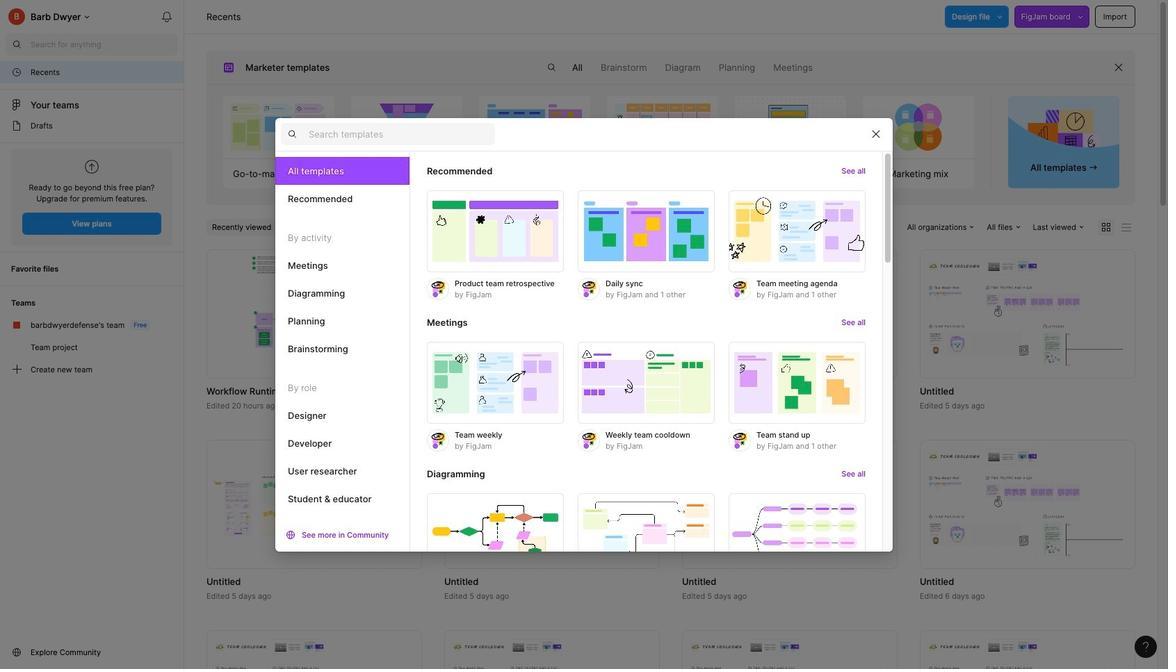 Task type: describe. For each thing, give the bounding box(es) containing it.
competitor analysis image
[[479, 96, 590, 158]]

Search for anything text field
[[31, 39, 178, 50]]

mindmap image
[[729, 494, 866, 576]]

uml diagram image
[[578, 494, 715, 576]]

bell 32 image
[[156, 6, 178, 28]]

daily sync image
[[578, 190, 715, 272]]

Search templates text field
[[309, 126, 495, 143]]

community 16 image
[[11, 648, 22, 659]]

page 16 image
[[11, 120, 22, 131]]

go-to-market (gtm) strategy image
[[224, 96, 334, 158]]



Task type: locate. For each thing, give the bounding box(es) containing it.
dialog
[[275, 118, 893, 604]]

team stand up image
[[729, 342, 866, 424]]

diagram basics image
[[427, 494, 564, 576]]

see all all templates image
[[1028, 109, 1100, 157]]

team meeting agenda image
[[729, 190, 866, 272]]

search 32 image
[[6, 33, 28, 56]]

file thumbnail image
[[252, 257, 376, 372], [451, 259, 653, 370], [689, 259, 891, 370], [927, 259, 1129, 370], [927, 449, 1129, 561], [214, 474, 415, 536], [451, 474, 653, 536], [689, 474, 891, 536], [214, 640, 415, 670], [451, 640, 653, 670], [689, 640, 891, 670], [927, 640, 1129, 670]]

recent 16 image
[[11, 67, 22, 78]]

team weekly image
[[427, 342, 564, 424]]

marketing funnel image
[[352, 96, 462, 158]]

search 32 image
[[540, 56, 563, 79]]

social media planner image
[[607, 96, 718, 158]]

marketing mix image
[[863, 96, 974, 158]]

product team retrospective image
[[427, 190, 564, 272]]

creative brief template image
[[729, 96, 853, 158]]

weekly team cooldown image
[[578, 342, 715, 424]]



Task type: vqa. For each thing, say whether or not it's contained in the screenshot.
'Select zoom level' image at top
no



